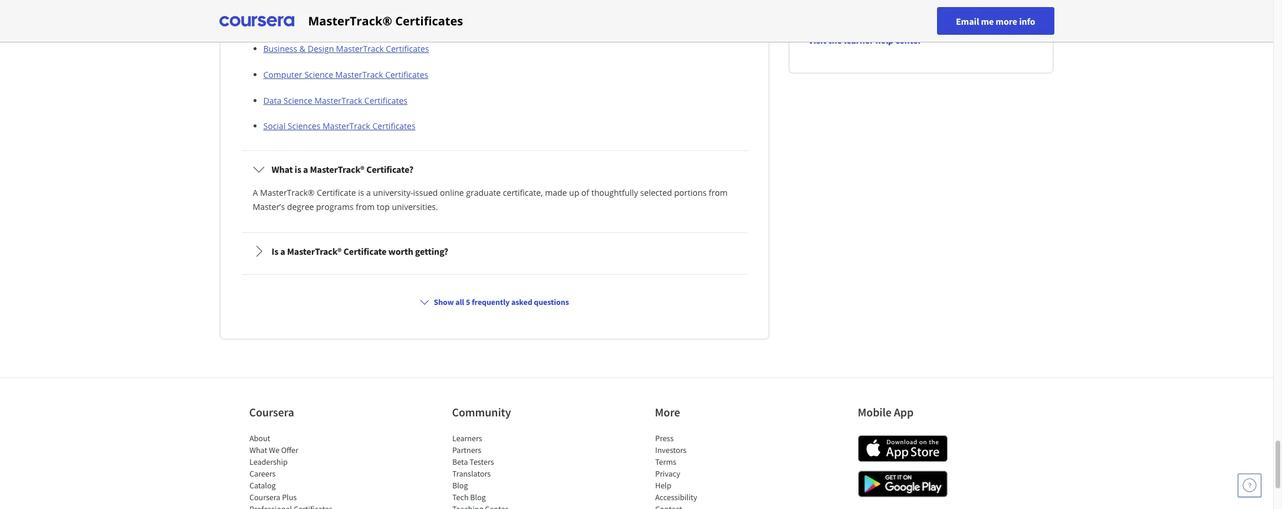 Task type: locate. For each thing, give the bounding box(es) containing it.
help left the center
[[876, 34, 894, 46]]

of right the variety at the left top of page
[[494, 17, 501, 28]]

social sciences mastertrack certificates
[[263, 120, 416, 132]]

degree
[[287, 201, 314, 212]]

&
[[300, 43, 306, 54]]

of right up
[[582, 187, 589, 198]]

0 horizontal spatial is
[[295, 163, 301, 175]]

learner
[[844, 34, 874, 46]]

0 vertical spatial is
[[295, 163, 301, 175]]

getting?
[[415, 245, 448, 257]]

1 horizontal spatial help
[[876, 34, 894, 46]]

2 horizontal spatial list item
[[655, 503, 755, 509]]

terms link
[[655, 457, 676, 467]]

from left top
[[356, 201, 375, 212]]

translators
[[452, 468, 491, 479]]

what is a mastertrack® certificate? button
[[243, 153, 746, 186]]

what down about link
[[249, 445, 267, 456]]

mastertrack® up degree
[[260, 187, 315, 198]]

learners partners beta testers translators blog tech blog
[[452, 433, 494, 503]]

0 vertical spatial coursera
[[367, 17, 402, 28]]

1 horizontal spatial is
[[358, 187, 364, 198]]

partners
[[452, 445, 481, 456]]

offered
[[419, 17, 447, 28]]

business & design mastertrack certificates
[[263, 43, 429, 54]]

press link
[[655, 433, 674, 444]]

list item for more
[[655, 503, 755, 509]]

careers link
[[249, 468, 275, 479]]

coursera image
[[219, 12, 294, 30]]

1 vertical spatial science
[[284, 95, 312, 106]]

on
[[355, 17, 365, 28]]

show all 5 frequently asked questions
[[434, 297, 569, 307]]

top
[[377, 201, 390, 212]]

1 vertical spatial blog
[[470, 492, 486, 503]]

0 vertical spatial from
[[709, 187, 728, 198]]

1 vertical spatial certificate
[[344, 245, 387, 257]]

certificate
[[317, 187, 356, 198], [344, 245, 387, 257]]

a mastertrack® certificate is a university-issued online graduate certificate, made up of thoughtfully selected portions from master's degree programs from top universities.
[[253, 187, 728, 212]]

categories
[[503, 17, 543, 28]]

selected
[[640, 187, 672, 198]]

info
[[1019, 15, 1036, 27]]

worth
[[388, 245, 413, 257]]

what inside what is a mastertrack® certificate? dropdown button
[[272, 163, 293, 175]]

a right is
[[280, 245, 285, 257]]

mastertrack down data science mastertrack certificates
[[323, 120, 370, 132]]

list containing about
[[249, 432, 350, 509]]

list
[[258, 42, 736, 132], [249, 432, 350, 509], [452, 432, 552, 509], [655, 432, 755, 509]]

2 vertical spatial coursera
[[249, 492, 280, 503]]

list for community
[[452, 432, 552, 509]]

we
[[269, 445, 279, 456]]

coursera right on
[[367, 17, 402, 28]]

mastertrack up social sciences mastertrack certificates
[[315, 95, 362, 106]]

science right "data"
[[284, 95, 312, 106]]

list containing business & design mastertrack certificates
[[258, 42, 736, 132]]

1 vertical spatial of
[[582, 187, 589, 198]]

0 horizontal spatial help
[[555, 17, 572, 28]]

certificate left worth
[[344, 245, 387, 257]]

1 horizontal spatial list item
[[452, 503, 552, 509]]

0 vertical spatial what
[[272, 163, 293, 175]]

1 horizontal spatial blog
[[470, 492, 486, 503]]

coursera down catalog
[[249, 492, 280, 503]]

design
[[308, 43, 334, 54]]

master's
[[253, 201, 285, 212]]

0 vertical spatial of
[[494, 17, 501, 28]]

what up master's
[[272, 163, 293, 175]]

email
[[956, 15, 979, 27]]

1 vertical spatial what
[[249, 445, 267, 456]]

of inside a mastertrack® certificate is a university-issued online graduate certificate, made up of thoughtfully selected portions from master's degree programs from top universities.
[[582, 187, 589, 198]]

list inside collapsed list
[[258, 42, 736, 132]]

blog up tech
[[452, 480, 468, 491]]

0 horizontal spatial of
[[494, 17, 501, 28]]

certificate inside dropdown button
[[344, 245, 387, 257]]

blog link
[[452, 480, 468, 491]]

help inside collapsed list
[[555, 17, 572, 28]]

of
[[494, 17, 501, 28], [582, 187, 589, 198]]

mastertrack
[[336, 43, 384, 54], [335, 69, 383, 80], [315, 95, 362, 106], [323, 120, 370, 132]]

mastertrack down business & design mastertrack certificates "link"
[[335, 69, 383, 80]]

0 horizontal spatial list item
[[249, 503, 350, 509]]

in
[[449, 17, 457, 28]]

terms
[[655, 457, 676, 467]]

list item
[[249, 503, 350, 509], [452, 503, 552, 509], [655, 503, 755, 509]]

a inside a mastertrack® certificate is a university-issued online graduate certificate, made up of thoughtfully selected portions from master's degree programs from top universities.
[[366, 187, 371, 198]]

0 vertical spatial help
[[555, 17, 572, 28]]

list item down 'tech blog' link at the left of page
[[452, 503, 552, 509]]

2 list item from the left
[[452, 503, 552, 509]]

a left 'university-'
[[366, 187, 371, 198]]

1 horizontal spatial of
[[582, 187, 589, 198]]

certificate up programs in the top of the page
[[317, 187, 356, 198]]

is down what is a mastertrack® certificate?
[[358, 187, 364, 198]]

coursera inside collapsed list
[[367, 17, 402, 28]]

certificate inside a mastertrack® certificate is a university-issued online graduate certificate, made up of thoughtfully selected portions from master's degree programs from top universities.
[[317, 187, 356, 198]]

1 vertical spatial is
[[358, 187, 364, 198]]

help right to
[[555, 17, 572, 28]]

3 list item from the left
[[655, 503, 755, 509]]

investors
[[655, 445, 686, 456]]

help
[[655, 480, 671, 491]]

what inside about what we offer leadership careers catalog coursera plus
[[249, 445, 267, 456]]

visit
[[809, 34, 827, 46]]

is inside dropdown button
[[295, 163, 301, 175]]

blog right tech
[[470, 492, 486, 503]]

list item down accessibility 'link'
[[655, 503, 755, 509]]

about
[[249, 433, 270, 444]]

list item down the plus
[[249, 503, 350, 509]]

from right the portions
[[709, 187, 728, 198]]

learners link
[[452, 433, 482, 444]]

is inside a mastertrack® certificate is a university-issued online graduate certificate, made up of thoughtfully selected portions from master's degree programs from top universities.
[[358, 187, 364, 198]]

1 horizontal spatial what
[[272, 163, 293, 175]]

0 vertical spatial science
[[304, 69, 333, 80]]

coursera up about link
[[249, 405, 294, 420]]

leadership link
[[249, 457, 287, 467]]

is up degree
[[295, 163, 301, 175]]

0 vertical spatial certificate
[[317, 187, 356, 198]]

list containing learners
[[452, 432, 552, 509]]

science down design
[[304, 69, 333, 80]]

coursera
[[367, 17, 402, 28], [249, 405, 294, 420], [249, 492, 280, 503]]

frequently
[[472, 297, 510, 307]]

career
[[612, 17, 637, 28]]

from
[[709, 187, 728, 198], [356, 201, 375, 212]]

mastertrack® certificates
[[308, 13, 463, 29]]

collapsed list
[[239, 0, 750, 277]]

0 horizontal spatial from
[[356, 201, 375, 212]]

mobile
[[858, 405, 892, 420]]

mastertrack® certificates on coursera are offered in a variety of categories to help meet any career goal.
[[253, 17, 657, 28]]

certificates
[[395, 13, 463, 29], [310, 17, 353, 28], [386, 43, 429, 54], [385, 69, 428, 80], [364, 95, 408, 106], [373, 120, 416, 132]]

1 vertical spatial coursera
[[249, 405, 294, 420]]

0 vertical spatial blog
[[452, 480, 468, 491]]

press
[[655, 433, 674, 444]]

1 list item from the left
[[249, 503, 350, 509]]

0 horizontal spatial what
[[249, 445, 267, 456]]

data
[[263, 95, 282, 106]]

a
[[459, 17, 463, 28], [303, 163, 308, 175], [366, 187, 371, 198], [280, 245, 285, 257]]

center
[[896, 34, 922, 46]]

catalog
[[249, 480, 276, 491]]

help link
[[655, 480, 671, 491]]

offer
[[281, 445, 298, 456]]

what
[[272, 163, 293, 175], [249, 445, 267, 456]]

variety
[[466, 17, 491, 28]]

download on the app store image
[[858, 435, 948, 462]]

list containing press
[[655, 432, 755, 509]]



Task type: describe. For each thing, give the bounding box(es) containing it.
me
[[981, 15, 994, 27]]

list for mastertrack® certificates on coursera are offered in a variety of categories to help meet any career goal.
[[258, 42, 736, 132]]

accessibility
[[655, 492, 697, 503]]

are
[[404, 17, 417, 28]]

mastertrack® up programs in the top of the page
[[310, 163, 365, 175]]

app
[[894, 405, 914, 420]]

asked
[[511, 297, 532, 307]]

the
[[828, 34, 842, 46]]

mastertrack® right is
[[287, 245, 342, 257]]

plus
[[282, 492, 297, 503]]

social sciences mastertrack certificates link
[[263, 120, 416, 132]]

mastertrack for data
[[315, 95, 362, 106]]

a
[[253, 187, 258, 198]]

goal.
[[639, 17, 657, 28]]

made
[[545, 187, 567, 198]]

1 horizontal spatial from
[[709, 187, 728, 198]]

privacy
[[655, 468, 680, 479]]

any
[[596, 17, 610, 28]]

help center image
[[1243, 478, 1257, 493]]

list item for community
[[452, 503, 552, 509]]

data science mastertrack certificates
[[263, 95, 408, 106]]

about what we offer leadership careers catalog coursera plus
[[249, 433, 298, 503]]

email me more info button
[[937, 7, 1054, 35]]

social
[[263, 120, 286, 132]]

accessibility link
[[655, 492, 697, 503]]

issued
[[413, 187, 438, 198]]

certificate?
[[366, 163, 414, 175]]

careers
[[249, 468, 275, 479]]

sciences
[[288, 120, 321, 132]]

tech
[[452, 492, 468, 503]]

mastertrack® up 'business & design mastertrack certificates'
[[308, 13, 392, 29]]

science for data
[[284, 95, 312, 106]]

list for coursera
[[249, 432, 350, 509]]

0 horizontal spatial blog
[[452, 480, 468, 491]]

computer
[[263, 69, 302, 80]]

business
[[263, 43, 297, 54]]

mastertrack® up business
[[253, 17, 307, 28]]

mobile app
[[858, 405, 914, 420]]

all
[[456, 297, 464, 307]]

to
[[545, 17, 553, 28]]

more
[[655, 405, 680, 420]]

press investors terms privacy help accessibility
[[655, 433, 697, 503]]

programs
[[316, 201, 354, 212]]

online
[[440, 187, 464, 198]]

is a mastertrack® certificate worth getting? button
[[243, 235, 746, 268]]

mastertrack down on
[[336, 43, 384, 54]]

mastertrack for social
[[323, 120, 370, 132]]

translators link
[[452, 468, 491, 479]]

data science mastertrack certificates link
[[263, 95, 408, 106]]

about link
[[249, 433, 270, 444]]

business & design mastertrack certificates link
[[263, 43, 429, 54]]

more
[[996, 15, 1018, 27]]

partners link
[[452, 445, 481, 456]]

computer science mastertrack certificates
[[263, 69, 428, 80]]

what is a mastertrack® certificate?
[[272, 163, 414, 175]]

get it on google play image
[[858, 471, 948, 497]]

1 vertical spatial help
[[876, 34, 894, 46]]

community
[[452, 405, 511, 420]]

thoughtfully
[[592, 187, 638, 198]]

testers
[[469, 457, 494, 467]]

1 vertical spatial from
[[356, 201, 375, 212]]

list item for coursera
[[249, 503, 350, 509]]

privacy link
[[655, 468, 680, 479]]

catalog link
[[249, 480, 276, 491]]

visit the learner help center link
[[809, 34, 922, 46]]

5
[[466, 297, 470, 307]]

coursera inside about what we offer leadership careers catalog coursera plus
[[249, 492, 280, 503]]

investors link
[[655, 445, 686, 456]]

meet
[[574, 17, 594, 28]]

graduate
[[466, 187, 501, 198]]

portions
[[674, 187, 707, 198]]

universities.
[[392, 201, 438, 212]]

mastertrack for computer
[[335, 69, 383, 80]]

is a mastertrack® certificate worth getting?
[[272, 245, 448, 257]]

list for more
[[655, 432, 755, 509]]

coursera plus link
[[249, 492, 297, 503]]

beta
[[452, 457, 468, 467]]

certificate,
[[503, 187, 543, 198]]

questions
[[534, 297, 569, 307]]

email me more info
[[956, 15, 1036, 27]]

up
[[569, 187, 579, 198]]

a right "in"
[[459, 17, 463, 28]]

visit the learner help center
[[809, 34, 922, 46]]

a up degree
[[303, 163, 308, 175]]

university-
[[373, 187, 413, 198]]

science for computer
[[304, 69, 333, 80]]

tech blog link
[[452, 492, 486, 503]]

mastertrack® inside a mastertrack® certificate is a university-issued online graduate certificate, made up of thoughtfully selected portions from master's degree programs from top universities.
[[260, 187, 315, 198]]

beta testers link
[[452, 457, 494, 467]]

learners
[[452, 433, 482, 444]]

computer science mastertrack certificates link
[[263, 69, 428, 80]]



Task type: vqa. For each thing, say whether or not it's contained in the screenshot.
Email me more info
yes



